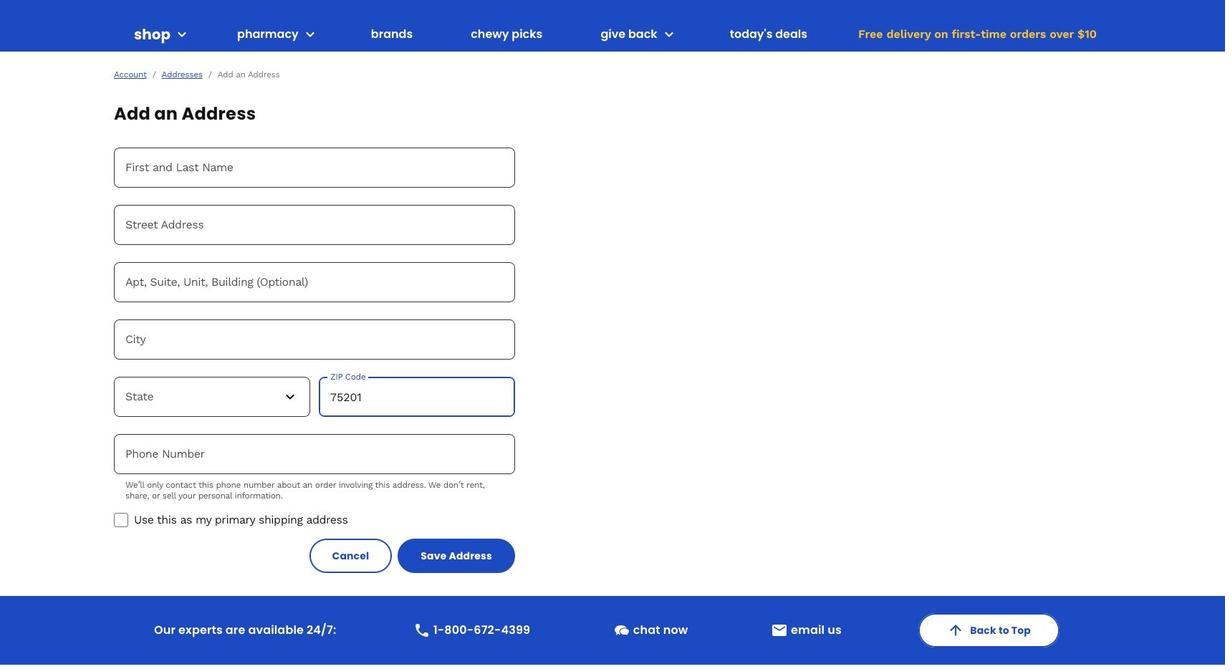 Task type: describe. For each thing, give the bounding box(es) containing it.
menu image
[[173, 26, 191, 43]]

give back menu image
[[660, 26, 678, 43]]

chewy support image
[[613, 622, 630, 639]]



Task type: vqa. For each thing, say whether or not it's contained in the screenshot.
blocked on the top of the page
no



Task type: locate. For each thing, give the bounding box(es) containing it.
site banner
[[0, 0, 1225, 52]]

None telephone field
[[114, 434, 515, 474]]

None text field
[[114, 262, 515, 302]]

pharmacy menu image
[[301, 26, 319, 43]]

None text field
[[114, 148, 515, 188], [114, 205, 515, 245], [114, 320, 515, 360], [319, 377, 515, 417], [114, 148, 515, 188], [114, 205, 515, 245], [114, 320, 515, 360], [319, 377, 515, 417]]



